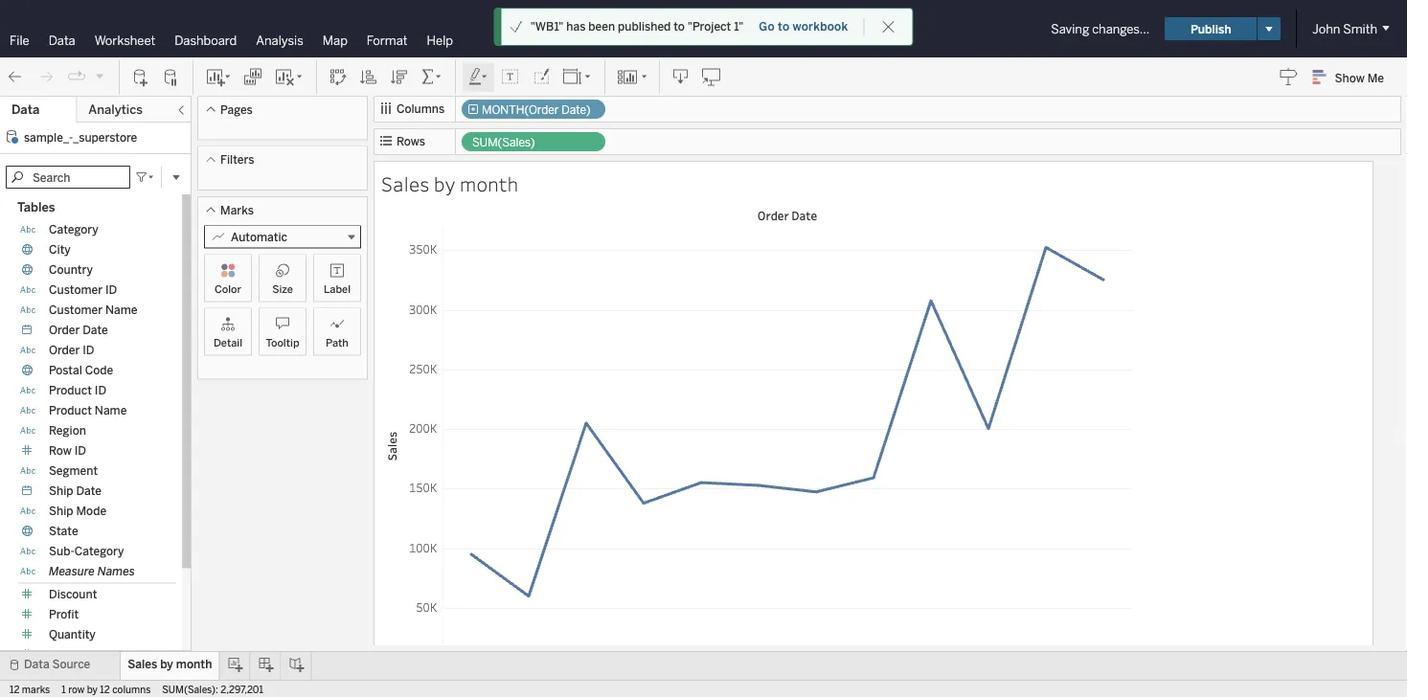 Task type: vqa. For each thing, say whether or not it's contained in the screenshot.
Country
yes



Task type: locate. For each thing, give the bounding box(es) containing it.
to left "project
[[674, 20, 685, 34]]

"project
[[688, 20, 731, 34]]

show me
[[1335, 71, 1384, 85]]

size
[[272, 283, 293, 296]]

replay animation image
[[67, 67, 86, 86]]

date
[[791, 208, 817, 223], [83, 323, 108, 337], [76, 484, 102, 498]]

0 horizontal spatial to
[[674, 20, 685, 34]]

1 vertical spatial ship
[[49, 504, 73, 518]]

city
[[49, 243, 71, 257]]

month up sum(sales):
[[176, 658, 212, 671]]

product for product name
[[49, 404, 92, 418]]

2 horizontal spatial by
[[434, 171, 455, 197]]

id for row id
[[74, 444, 86, 458]]

help
[[427, 33, 453, 48]]

"wb1"
[[530, 20, 564, 34]]

state
[[49, 524, 78, 538]]

mode
[[76, 504, 106, 518]]

1 horizontal spatial month
[[460, 171, 519, 197]]

filters
[[220, 153, 254, 167]]

0 horizontal spatial 12
[[10, 684, 20, 695]]

rows
[[397, 135, 425, 148]]

1 ship from the top
[[49, 484, 73, 498]]

automatic button
[[204, 226, 361, 249]]

collapse image
[[175, 104, 187, 116]]

been
[[588, 20, 615, 34]]

2 vertical spatial by
[[87, 684, 98, 695]]

1 horizontal spatial order date
[[757, 208, 817, 223]]

name down customer id
[[105, 303, 137, 317]]

2 ship from the top
[[49, 504, 73, 518]]

sales down quantity
[[49, 648, 78, 662]]

month(order
[[482, 103, 559, 117]]

id right row
[[74, 444, 86, 458]]

publish
[[1191, 22, 1231, 36]]

"wb1" has been published to "project 1"
[[530, 20, 744, 34]]

id up "postal code"
[[83, 343, 94, 357]]

1 horizontal spatial 12
[[100, 684, 110, 695]]

by down columns
[[434, 171, 455, 197]]

0 vertical spatial sales by month
[[381, 171, 519, 197]]

12 left columns
[[100, 684, 110, 695]]

john smith
[[1313, 21, 1377, 36]]

category up city
[[49, 223, 98, 237]]

sales by month
[[381, 171, 519, 197], [128, 658, 212, 671]]

columns
[[397, 102, 445, 116]]

1 vertical spatial sales by month
[[128, 658, 212, 671]]

1 vertical spatial month
[[176, 658, 212, 671]]

12 left marks
[[10, 684, 20, 695]]

sales by month up sum(sales):
[[128, 658, 212, 671]]

0 horizontal spatial month
[[176, 658, 212, 671]]

0 vertical spatial date
[[791, 208, 817, 223]]

name down product id
[[95, 404, 127, 418]]

me
[[1368, 71, 1384, 85]]

highlight image
[[467, 68, 489, 87]]

ship down segment
[[49, 484, 73, 498]]

customer down country
[[49, 283, 103, 297]]

ship up state
[[49, 504, 73, 518]]

automatic
[[231, 230, 287, 244]]

1 vertical spatial order
[[49, 323, 80, 337]]

1 vertical spatial by
[[160, 658, 173, 671]]

0 vertical spatial ship
[[49, 484, 73, 498]]

name for customer name
[[105, 303, 137, 317]]

show mark labels image
[[501, 68, 520, 87]]

path
[[326, 336, 349, 349]]

show
[[1335, 71, 1365, 85]]

customer down customer id
[[49, 303, 103, 317]]

swap rows and columns image
[[329, 68, 348, 87]]

sample_-_superstore
[[24, 130, 137, 144]]

sub-
[[49, 545, 74, 558]]

1 vertical spatial category
[[74, 545, 124, 558]]

0 vertical spatial name
[[105, 303, 137, 317]]

Search text field
[[6, 166, 130, 189]]

1 to from the left
[[674, 20, 685, 34]]

profit
[[49, 608, 79, 622]]

category up measure names
[[74, 545, 124, 558]]

0 horizontal spatial order date
[[49, 323, 108, 337]]

pages
[[220, 102, 253, 116]]

by
[[434, 171, 455, 197], [160, 658, 173, 671], [87, 684, 98, 695]]

row
[[49, 444, 72, 458]]

to
[[674, 20, 685, 34], [778, 20, 790, 34]]

0 vertical spatial data
[[49, 33, 75, 48]]

data up marks
[[24, 658, 49, 671]]

discount
[[49, 588, 97, 602]]

tooltip
[[266, 336, 299, 349]]

to inside go to workbook link
[[778, 20, 790, 34]]

0 horizontal spatial sales by month
[[128, 658, 212, 671]]

customer
[[49, 283, 103, 297], [49, 303, 103, 317]]

1 product from the top
[[49, 384, 92, 398]]

sales by month down rows
[[381, 171, 519, 197]]

1 vertical spatial order date
[[49, 323, 108, 337]]

2 12 from the left
[[100, 684, 110, 695]]

month down sum(sales)
[[460, 171, 519, 197]]

id up customer name
[[105, 283, 117, 297]]

ship
[[49, 484, 73, 498], [49, 504, 73, 518]]

measure
[[49, 565, 95, 579]]

format
[[367, 33, 408, 48]]

1 customer from the top
[[49, 283, 103, 297]]

file
[[10, 33, 29, 48]]

saving
[[1051, 21, 1089, 36]]

12 marks
[[10, 684, 50, 695]]

region
[[49, 424, 86, 438]]

id down code
[[95, 384, 106, 398]]

ship for ship mode
[[49, 504, 73, 518]]

0 vertical spatial customer
[[49, 283, 103, 297]]

0 vertical spatial by
[[434, 171, 455, 197]]

fit image
[[562, 68, 593, 87]]

1 horizontal spatial to
[[778, 20, 790, 34]]

customer name
[[49, 303, 137, 317]]

sales down rows
[[381, 171, 430, 197]]

2 to from the left
[[778, 20, 790, 34]]

data guide image
[[1279, 67, 1299, 86]]

data up replay animation image
[[49, 33, 75, 48]]

download image
[[671, 68, 691, 87]]

postal code
[[49, 364, 113, 377]]

sales
[[381, 171, 430, 197], [49, 648, 78, 662], [128, 658, 157, 671]]

product up region
[[49, 404, 92, 418]]

month(order date)
[[482, 103, 591, 117]]

by up sum(sales):
[[160, 658, 173, 671]]

2,297,201
[[221, 684, 263, 695]]

dashboard
[[175, 33, 237, 48]]

worksheet
[[95, 33, 155, 48]]

duplicate image
[[243, 68, 262, 87]]

2 customer from the top
[[49, 303, 103, 317]]

measure names
[[49, 565, 135, 579]]

order
[[757, 208, 789, 223], [49, 323, 80, 337], [49, 343, 80, 357]]

saving changes...
[[1051, 21, 1150, 36]]

product
[[49, 384, 92, 398], [49, 404, 92, 418]]

totals image
[[421, 68, 444, 87]]

sum(sales):
[[162, 684, 218, 695]]

format workbook image
[[532, 68, 551, 87]]

sorted ascending by sum of sales within order date month image
[[359, 68, 378, 87]]

success image
[[509, 20, 523, 34]]

name for product name
[[95, 404, 127, 418]]

to inside "wb1" has been published to "project 1" alert
[[674, 20, 685, 34]]

to right the go
[[778, 20, 790, 34]]

date)
[[562, 103, 591, 117]]

product down postal
[[49, 384, 92, 398]]

data down undo image
[[11, 102, 39, 117]]

workbook
[[793, 20, 848, 34]]

1 vertical spatial customer
[[49, 303, 103, 317]]

by right row
[[87, 684, 98, 695]]

smith
[[1343, 21, 1377, 36]]

1 vertical spatial name
[[95, 404, 127, 418]]

1 vertical spatial date
[[83, 323, 108, 337]]

sales up columns
[[128, 658, 157, 671]]

1 vertical spatial product
[[49, 404, 92, 418]]

postal
[[49, 364, 82, 377]]

analytics
[[88, 102, 143, 117]]

2 product from the top
[[49, 404, 92, 418]]

id
[[105, 283, 117, 297], [83, 343, 94, 357], [95, 384, 106, 398], [74, 444, 86, 458]]

quantity
[[49, 628, 96, 642]]

id for product id
[[95, 384, 106, 398]]

0 vertical spatial product
[[49, 384, 92, 398]]

marks. press enter to open the view data window.. use arrow keys to navigate data visualization elements. image
[[443, 225, 1132, 669]]

name
[[105, 303, 137, 317], [95, 404, 127, 418]]

12
[[10, 684, 20, 695], [100, 684, 110, 695]]

data
[[49, 33, 75, 48], [11, 102, 39, 117], [24, 658, 49, 671]]

0 horizontal spatial by
[[87, 684, 98, 695]]



Task type: describe. For each thing, give the bounding box(es) containing it.
row
[[68, 684, 85, 695]]

wb1
[[724, 20, 756, 38]]

id for customer id
[[105, 283, 117, 297]]

order id
[[49, 343, 94, 357]]

2 horizontal spatial sales
[[381, 171, 430, 197]]

marks
[[22, 684, 50, 695]]

map
[[323, 33, 348, 48]]

sorted descending by sum of sales within order date month image
[[390, 68, 409, 87]]

published
[[618, 20, 671, 34]]

go
[[759, 20, 775, 34]]

go to workbook link
[[758, 19, 849, 34]]

changes...
[[1092, 21, 1150, 36]]

1 horizontal spatial by
[[160, 658, 173, 671]]

0 vertical spatial category
[[49, 223, 98, 237]]

show/hide cards image
[[617, 68, 648, 87]]

product name
[[49, 404, 127, 418]]

names
[[97, 565, 135, 579]]

2 vertical spatial date
[[76, 484, 102, 498]]

marks
[[220, 203, 254, 217]]

redo image
[[36, 68, 56, 87]]

product id
[[49, 384, 106, 398]]

tables
[[17, 200, 55, 215]]

2 vertical spatial order
[[49, 343, 80, 357]]

1"
[[734, 20, 744, 34]]

2 vertical spatial data
[[24, 658, 49, 671]]

0 vertical spatial month
[[460, 171, 519, 197]]

customer for customer name
[[49, 303, 103, 317]]

ship date
[[49, 484, 102, 498]]

_superstore
[[73, 130, 137, 144]]

0 vertical spatial order date
[[757, 208, 817, 223]]

john
[[1313, 21, 1340, 36]]

draft
[[681, 22, 708, 36]]

product for product id
[[49, 384, 92, 398]]

1 row by 12 columns
[[62, 684, 151, 695]]

country
[[49, 263, 93, 277]]

label
[[324, 283, 351, 296]]

segment
[[49, 464, 98, 478]]

code
[[85, 364, 113, 377]]

ship mode
[[49, 504, 106, 518]]

new worksheet image
[[205, 68, 232, 87]]

"wb1" has been published to "project 1" alert
[[530, 18, 744, 35]]

sum(sales)
[[472, 136, 535, 149]]

data source
[[24, 658, 90, 671]]

sub-category
[[49, 545, 124, 558]]

1 vertical spatial data
[[11, 102, 39, 117]]

show me button
[[1304, 62, 1401, 92]]

detail
[[214, 336, 242, 349]]

id for order id
[[83, 343, 94, 357]]

replay animation image
[[94, 70, 105, 82]]

1 horizontal spatial sales by month
[[381, 171, 519, 197]]

color
[[215, 283, 241, 296]]

go to workbook
[[759, 20, 848, 34]]

clear sheet image
[[274, 68, 305, 87]]

publish button
[[1165, 17, 1257, 40]]

customer id
[[49, 283, 117, 297]]

pause auto updates image
[[162, 68, 181, 87]]

0 horizontal spatial sales
[[49, 648, 78, 662]]

sum(sales): 2,297,201
[[162, 684, 263, 695]]

undo image
[[6, 68, 25, 87]]

row id
[[49, 444, 86, 458]]

1
[[62, 684, 66, 695]]

1 12 from the left
[[10, 684, 20, 695]]

has
[[566, 20, 586, 34]]

customer for customer id
[[49, 283, 103, 297]]

columns
[[112, 684, 151, 695]]

source
[[52, 658, 90, 671]]

open and edit this workbook in tableau desktop image
[[702, 68, 721, 87]]

new data source image
[[131, 68, 150, 87]]

1 horizontal spatial sales
[[128, 658, 157, 671]]

analysis
[[256, 33, 303, 48]]

sample_-
[[24, 130, 73, 144]]

ship for ship date
[[49, 484, 73, 498]]

0 vertical spatial order
[[757, 208, 789, 223]]



